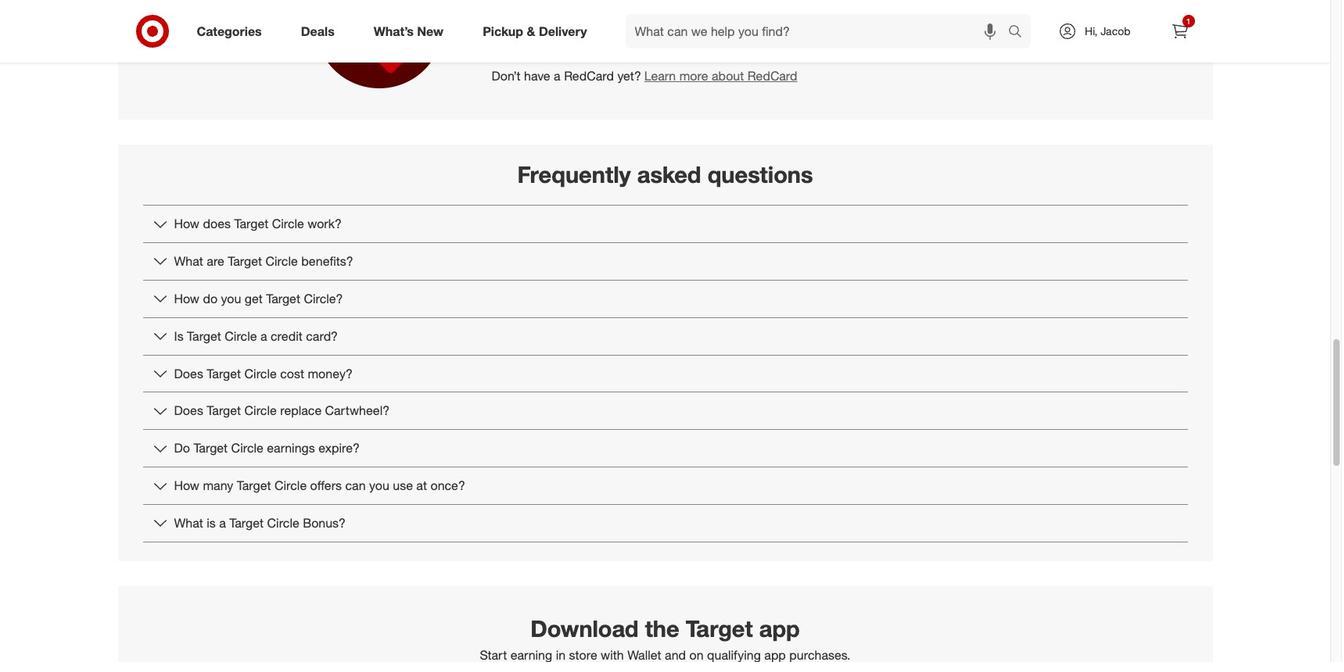Task type: describe. For each thing, give the bounding box(es) containing it.
how does target circle work? button
[[143, 206, 1188, 243]]

what for what is a target circle bonus?
[[174, 516, 203, 531]]

when
[[545, 35, 577, 50]]

circle inside is target circle a credit card? dropdown button
[[225, 328, 257, 344]]

circle.
[[951, 35, 989, 50]]

0 horizontal spatial the
[[645, 615, 680, 643]]

how for how many target circle offers can you use at once?
[[174, 478, 199, 494]]

earnings
[[267, 441, 315, 456]]

work?
[[308, 216, 342, 232]]

does for does target circle cost money?
[[174, 366, 203, 381]]

a for redcard
[[554, 68, 561, 84]]

pickup & delivery link
[[470, 14, 607, 49]]

replace
[[280, 403, 322, 419]]

deals link
[[288, 14, 354, 49]]

delivery
[[539, 23, 587, 39]]

1 with from the left
[[630, 35, 656, 50]]

a inside dropdown button
[[260, 328, 267, 344]]

frequently asked questions
[[518, 161, 813, 189]]

1 link
[[1163, 14, 1197, 49]]

jacob
[[1101, 24, 1131, 38]]

a for target
[[219, 516, 226, 531]]

search
[[1001, 25, 1039, 40]]

5%
[[522, 35, 541, 50]]

benefits?
[[301, 254, 353, 269]]

how do you get target circle? button
[[143, 281, 1188, 317]]

credit
[[271, 328, 303, 344]]

does target circle cost money? button
[[143, 356, 1188, 392]]

&
[[527, 23, 536, 39]]

app
[[759, 615, 800, 643]]

many
[[203, 478, 233, 494]]

how for how does target circle work?
[[174, 216, 199, 232]]

use
[[393, 478, 413, 494]]

hi,
[[1085, 24, 1098, 38]]

asked
[[637, 161, 701, 189]]

how for how do you get target circle?
[[174, 291, 199, 307]]

don't
[[492, 68, 521, 84]]

does target circle replace cartwheel?
[[174, 403, 390, 419]]

circle inside does target circle cost money? dropdown button
[[245, 366, 277, 381]]

categories link
[[183, 14, 281, 49]]

have
[[524, 68, 551, 84]]

learn
[[645, 68, 676, 84]]

circle?
[[304, 291, 343, 307]]

the inside join target circle to start receiving the benefits of voting and offers. you'll continue to save 5% when you pay with your redcard, instead of earning 1% with target circle.
[[704, 14, 723, 30]]

cartwheel?
[[325, 403, 390, 419]]

once?
[[431, 478, 465, 494]]

circle inside does target circle replace cartwheel? dropdown button
[[245, 403, 277, 419]]

benefits
[[727, 14, 775, 30]]

does target circle replace cartwheel? button
[[143, 393, 1188, 430]]

redcard,
[[689, 35, 745, 50]]

at
[[417, 478, 427, 494]]

2
[[989, 35, 993, 44]]

save
[[492, 35, 519, 50]]

1%
[[859, 35, 878, 50]]

deals
[[301, 23, 335, 39]]

offers
[[310, 478, 342, 494]]

don't have a redcard yet? learn more about redcard
[[492, 68, 798, 84]]

circle inside how does target circle work? 'dropdown button'
[[272, 216, 304, 232]]

get
[[245, 291, 263, 307]]

receiving
[[647, 14, 701, 30]]

what is a target circle bonus?
[[174, 516, 346, 531]]

you inside join target circle to start receiving the benefits of voting and offers. you'll continue to save 5% when you pay with your redcard, instead of earning 1% with target circle.
[[581, 35, 602, 50]]

circle inside join target circle to start receiving the benefits of voting and offers. you'll continue to save 5% when you pay with your redcard, instead of earning 1% with target circle.
[[561, 14, 596, 30]]

what for what are target circle benefits?
[[174, 254, 203, 269]]

2 to from the left
[[990, 14, 1002, 30]]

more
[[680, 68, 708, 84]]

frequently
[[518, 161, 631, 189]]

what is a target circle bonus? button
[[143, 505, 1188, 542]]

are
[[207, 254, 224, 269]]

does target circle cost money?
[[174, 366, 353, 381]]

is target circle a credit card?
[[174, 328, 338, 344]]

circle inside how many target circle offers can you use at once? dropdown button
[[275, 478, 307, 494]]

your
[[659, 35, 685, 50]]

does
[[203, 216, 231, 232]]

download
[[531, 615, 639, 643]]

pickup
[[483, 23, 523, 39]]



Task type: locate. For each thing, give the bounding box(es) containing it.
how do you get target circle?
[[174, 291, 343, 307]]

to up 2 link
[[990, 14, 1002, 30]]

1
[[1187, 16, 1191, 26]]

1 horizontal spatial you
[[369, 478, 389, 494]]

circle up when
[[561, 14, 596, 30]]

new
[[417, 23, 444, 39]]

to up pay
[[599, 14, 611, 30]]

circle up the how do you get target circle?
[[266, 254, 298, 269]]

circle inside what is a target circle bonus? dropdown button
[[267, 516, 299, 531]]

card?
[[306, 328, 338, 344]]

1 does from the top
[[174, 366, 203, 381]]

start
[[615, 14, 643, 30]]

pay
[[606, 35, 627, 50]]

circle left cost
[[245, 366, 277, 381]]

join
[[492, 14, 517, 30]]

2 does from the top
[[174, 403, 203, 419]]

2 with from the left
[[882, 35, 907, 50]]

2 vertical spatial you
[[369, 478, 389, 494]]

you'll
[[901, 14, 932, 30]]

how left the does
[[174, 216, 199, 232]]

2 what from the top
[[174, 516, 203, 531]]

what are target circle benefits? button
[[143, 243, 1188, 280]]

does for does target circle replace cartwheel?
[[174, 403, 203, 419]]

how
[[174, 216, 199, 232], [174, 291, 199, 307], [174, 478, 199, 494]]

circle down 'does target circle cost money?'
[[245, 403, 277, 419]]

expire?
[[319, 441, 360, 456]]

does
[[174, 366, 203, 381], [174, 403, 203, 419]]

circle left offers
[[275, 478, 307, 494]]

search button
[[1001, 14, 1039, 52]]

2 vertical spatial a
[[219, 516, 226, 531]]

how inside 'dropdown button'
[[174, 216, 199, 232]]

0 horizontal spatial with
[[630, 35, 656, 50]]

pickup & delivery
[[483, 23, 587, 39]]

what's
[[374, 23, 414, 39]]

about
[[712, 68, 744, 84]]

bonus?
[[303, 516, 346, 531]]

how left many
[[174, 478, 199, 494]]

and
[[834, 14, 856, 30]]

2 vertical spatial how
[[174, 478, 199, 494]]

does up do
[[174, 403, 203, 419]]

is
[[207, 516, 216, 531]]

1 vertical spatial does
[[174, 403, 203, 419]]

a right have
[[554, 68, 561, 84]]

earning
[[811, 35, 856, 50]]

circle down get
[[225, 328, 257, 344]]

1 vertical spatial what
[[174, 516, 203, 531]]

circle left earnings
[[231, 441, 264, 456]]

you inside how many target circle offers can you use at once? dropdown button
[[369, 478, 389, 494]]

questions
[[708, 161, 813, 189]]

circle inside do target circle earnings expire? 'dropdown button'
[[231, 441, 264, 456]]

what's new link
[[360, 14, 463, 49]]

the
[[704, 14, 723, 30], [645, 615, 680, 643]]

yet?
[[618, 68, 641, 84]]

1 what from the top
[[174, 254, 203, 269]]

1 to from the left
[[599, 14, 611, 30]]

how left the "do"
[[174, 291, 199, 307]]

what's new
[[374, 23, 444, 39]]

circle
[[561, 14, 596, 30], [272, 216, 304, 232], [266, 254, 298, 269], [225, 328, 257, 344], [245, 366, 277, 381], [245, 403, 277, 419], [231, 441, 264, 456], [275, 478, 307, 494], [267, 516, 299, 531]]

continue
[[935, 14, 987, 30]]

cost
[[280, 366, 304, 381]]

how many target circle offers can you use at once? button
[[143, 468, 1188, 505]]

what left are
[[174, 254, 203, 269]]

a right is
[[219, 516, 226, 531]]

1 horizontal spatial redcard
[[748, 68, 798, 84]]

3 how from the top
[[174, 478, 199, 494]]

1 horizontal spatial the
[[704, 14, 723, 30]]

do target circle earnings expire?
[[174, 441, 360, 456]]

redcard left yet?
[[564, 68, 614, 84]]

circle left work?
[[272, 216, 304, 232]]

download the target app
[[531, 615, 800, 643]]

join target circle to start receiving the benefits of voting and offers. you'll continue to save 5% when you pay with your redcard, instead of earning 1% with target circle.
[[492, 14, 1002, 50]]

0 vertical spatial how
[[174, 216, 199, 232]]

redcard
[[564, 68, 614, 84], [748, 68, 798, 84]]

redcard down instead
[[748, 68, 798, 84]]

circle inside what are target circle benefits? dropdown button
[[266, 254, 298, 269]]

1 horizontal spatial with
[[882, 35, 907, 50]]

to
[[599, 14, 611, 30], [990, 14, 1002, 30]]

a left the "credit"
[[260, 328, 267, 344]]

voting
[[794, 14, 830, 30]]

with down 'start'
[[630, 35, 656, 50]]

do
[[203, 291, 218, 307]]

the up the redcard,
[[704, 14, 723, 30]]

do target circle earnings expire? button
[[143, 431, 1188, 467]]

how many target circle offers can you use at once?
[[174, 478, 465, 494]]

with
[[630, 35, 656, 50], [882, 35, 907, 50]]

you left pay
[[581, 35, 602, 50]]

0 vertical spatial does
[[174, 366, 203, 381]]

2 horizontal spatial you
[[581, 35, 602, 50]]

of up instead
[[778, 14, 790, 30]]

does down is
[[174, 366, 203, 381]]

What can we help you find? suggestions appear below search field
[[626, 14, 1012, 49]]

1 horizontal spatial of
[[795, 35, 807, 50]]

1 vertical spatial a
[[260, 328, 267, 344]]

0 horizontal spatial you
[[221, 291, 241, 307]]

target
[[520, 14, 557, 30], [910, 35, 948, 50], [234, 216, 269, 232], [228, 254, 262, 269], [266, 291, 300, 307], [187, 328, 221, 344], [207, 366, 241, 381], [207, 403, 241, 419], [194, 441, 228, 456], [237, 478, 271, 494], [229, 516, 264, 531], [686, 615, 753, 643]]

hi, jacob
[[1085, 24, 1131, 38]]

2 redcard from the left
[[748, 68, 798, 84]]

you right the "do"
[[221, 291, 241, 307]]

2 link
[[989, 35, 993, 44]]

0 vertical spatial a
[[554, 68, 561, 84]]

money?
[[308, 366, 353, 381]]

what
[[174, 254, 203, 269], [174, 516, 203, 531]]

is target circle a credit card? button
[[143, 318, 1188, 355]]

of down voting
[[795, 35, 807, 50]]

what are target circle benefits?
[[174, 254, 353, 269]]

a
[[554, 68, 561, 84], [260, 328, 267, 344], [219, 516, 226, 531]]

0 vertical spatial of
[[778, 14, 790, 30]]

1 horizontal spatial to
[[990, 14, 1002, 30]]

circle left the bonus?
[[267, 516, 299, 531]]

1 redcard from the left
[[564, 68, 614, 84]]

learn more about redcard link
[[645, 68, 798, 85]]

can
[[345, 478, 366, 494]]

1 how from the top
[[174, 216, 199, 232]]

you inside how do you get target circle? dropdown button
[[221, 291, 241, 307]]

1 horizontal spatial a
[[260, 328, 267, 344]]

what left is
[[174, 516, 203, 531]]

categories
[[197, 23, 262, 39]]

how does target circle work?
[[174, 216, 342, 232]]

a inside dropdown button
[[219, 516, 226, 531]]

0 vertical spatial the
[[704, 14, 723, 30]]

0 horizontal spatial a
[[219, 516, 226, 531]]

the right 'download'
[[645, 615, 680, 643]]

1 vertical spatial the
[[645, 615, 680, 643]]

you
[[581, 35, 602, 50], [221, 291, 241, 307], [369, 478, 389, 494]]

0 horizontal spatial redcard
[[564, 68, 614, 84]]

2 horizontal spatial a
[[554, 68, 561, 84]]

0 horizontal spatial of
[[778, 14, 790, 30]]

1 vertical spatial how
[[174, 291, 199, 307]]

of
[[778, 14, 790, 30], [795, 35, 807, 50]]

0 horizontal spatial to
[[599, 14, 611, 30]]

0 vertical spatial you
[[581, 35, 602, 50]]

instead
[[748, 35, 792, 50]]

do
[[174, 441, 190, 456]]

you left use
[[369, 478, 389, 494]]

1 vertical spatial you
[[221, 291, 241, 307]]

1 vertical spatial of
[[795, 35, 807, 50]]

2 how from the top
[[174, 291, 199, 307]]

is
[[174, 328, 184, 344]]

with right 1% on the right of the page
[[882, 35, 907, 50]]

0 vertical spatial what
[[174, 254, 203, 269]]

offers.
[[859, 14, 897, 30]]



Task type: vqa. For each thing, say whether or not it's contained in the screenshot.
the 'all' to the right
no



